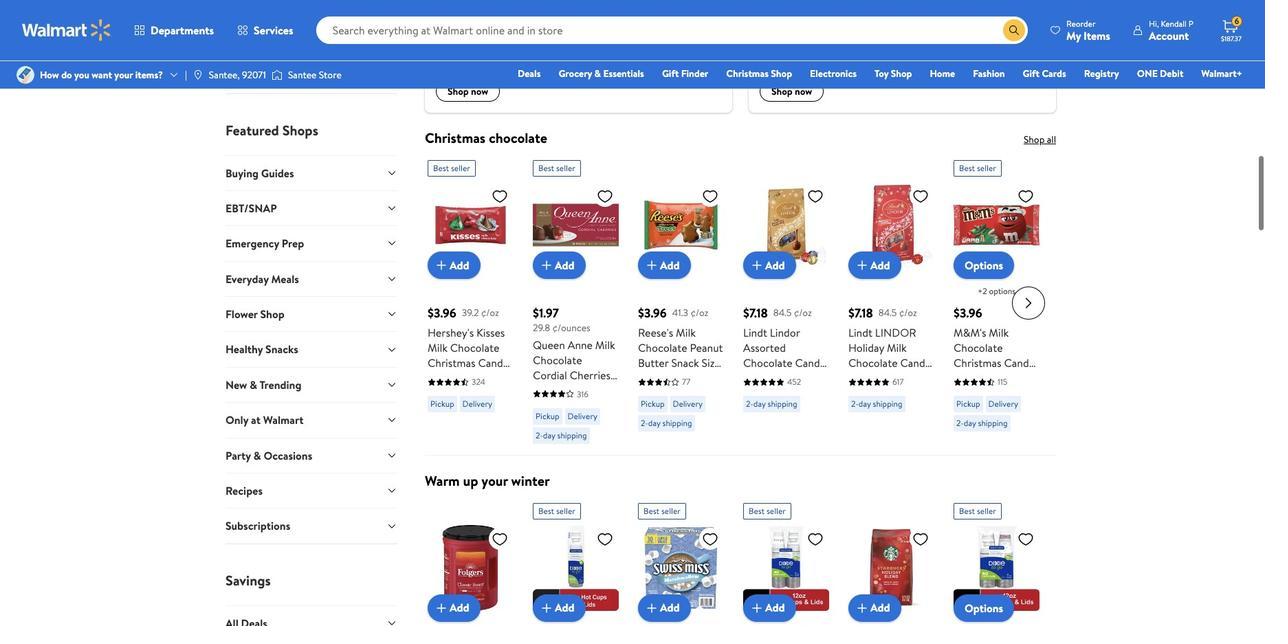 Task type: locate. For each thing, give the bounding box(es) containing it.
$7.18 up assorted
[[743, 305, 768, 322]]

add
[[450, 258, 469, 273], [555, 258, 575, 273], [660, 258, 680, 273], [765, 258, 785, 273], [871, 258, 890, 273], [450, 601, 469, 616], [555, 601, 575, 616], [660, 601, 680, 616], [765, 601, 785, 616], [871, 601, 890, 616]]

0 horizontal spatial oz.
[[802, 371, 814, 386]]

add to favorites list, folgers classic roast ground coffee, 40.3-ounce image
[[492, 531, 508, 548]]

best seller for swiss miss classics hot chocolate mix with marshmallows, 30 - 1.38 oz packets image
[[644, 505, 681, 517]]

bag inside $7.18 84.5 ¢/oz lindt lindor assorted chocolate candy truffles, 8.5 oz. bag
[[743, 386, 761, 401]]

shop now inside 'entertaining essentials' list item
[[448, 85, 488, 98]]

chocolate inside '$7.18 84.5 ¢/oz lindt lindor holiday milk chocolate candy truffles, 8.5 oz. bag'
[[849, 356, 898, 371]]

disposable tableware list item
[[741, 0, 1065, 113]]

84.5 inside $7.18 84.5 ¢/oz lindt lindor assorted chocolate candy truffles, 8.5 oz. bag
[[773, 306, 792, 320]]

ebt/snap
[[226, 201, 277, 216]]

truffles, inside $7.18 84.5 ¢/oz lindt lindor assorted chocolate candy truffles, 8.5 oz. bag
[[743, 371, 782, 386]]

gift for gift finder
[[662, 67, 679, 80]]

featured
[[226, 121, 279, 139]]

shipping down the 617
[[873, 398, 903, 410]]

$3.96 up m&m's
[[954, 305, 982, 322]]

& right party
[[254, 448, 261, 463]]

& inside disposable tableware single-use prep, serving & storage items make cleanup easy.
[[861, 43, 868, 56]]

1 horizontal spatial $3.96
[[638, 305, 667, 322]]

0 horizontal spatial now
[[471, 85, 488, 98]]

84.5 for lindor
[[879, 306, 897, 320]]

now down need
[[471, 85, 488, 98]]

1 options from the top
[[965, 258, 1003, 273]]

add to cart image for swiss miss classics hot chocolate mix with marshmallows, 30 - 1.38 oz packets image
[[644, 600, 660, 617]]

$7.18 inside '$7.18 84.5 ¢/oz lindt lindor holiday milk chocolate candy truffles, 8.5 oz. bag'
[[849, 305, 873, 322]]

chocolate up 452
[[743, 356, 793, 371]]

add for queen anne milk chocolate cordial cherries, 6.6 oz box, 10 pieces image at the left top
[[555, 258, 575, 273]]

best for swiss miss classics hot chocolate mix with marshmallows, 30 - 1.38 oz packets image
[[644, 505, 660, 517]]

best down winter
[[538, 505, 554, 517]]

0 horizontal spatial the
[[530, 43, 543, 56]]

finder
[[681, 67, 709, 80]]

best down chocolate
[[538, 162, 554, 174]]

shipping
[[768, 398, 797, 410], [873, 398, 903, 410], [663, 417, 692, 429], [978, 417, 1008, 429], [557, 430, 587, 441]]

shipping down 77
[[663, 417, 692, 429]]

¢/oz inside $7.18 84.5 ¢/oz lindt lindor assorted chocolate candy truffles, 8.5 oz. bag
[[794, 306, 812, 320]]

home
[[930, 67, 955, 80]]

& inside dropdown button
[[254, 448, 261, 463]]

1 horizontal spatial gift
[[1023, 67, 1040, 80]]

milk inside '$7.18 84.5 ¢/oz lindt lindor holiday milk chocolate candy truffles, 8.5 oz. bag'
[[887, 340, 907, 356]]

account
[[1149, 28, 1189, 43]]

1 horizontal spatial your
[[482, 471, 508, 490]]

2 horizontal spatial $3.96
[[954, 305, 982, 322]]

best seller for dixie to go disposable paper cups with lids, 12 oz, multicolor, 40 count image
[[749, 505, 786, 517]]

1 horizontal spatial candy,
[[638, 386, 671, 401]]

truffles, inside '$7.18 84.5 ¢/oz lindt lindor holiday milk chocolate candy truffles, 8.5 oz. bag'
[[849, 371, 887, 386]]

& right new
[[250, 377, 257, 393]]

1 horizontal spatial candy
[[900, 356, 931, 371]]

gift
[[662, 67, 679, 80], [1023, 67, 1040, 80]]

2 84.5 from the left
[[879, 306, 897, 320]]

92071
[[242, 68, 266, 82]]

chocolate inside $1.97 29.8 ¢/ounces queen anne milk chocolate cordial cherries, 6.6 oz box, 10 pieces
[[533, 352, 582, 368]]

seller up dixie to go disposable paper cups with lids, 12 oz, multicolor, 20 count image
[[556, 505, 575, 517]]

10.1
[[448, 371, 463, 386]]

¢/oz inside $3.96 41.3 ¢/oz reese's milk chocolate peanut butter snack size trees christmas candy, bag 9.6 oz
[[691, 306, 709, 320]]

¢/oz inside '$7.18 84.5 ¢/oz lindt lindor holiday milk chocolate candy truffles, 8.5 oz. bag'
[[899, 306, 917, 320]]

add button inside product group
[[533, 252, 586, 279]]

options link inside product group
[[954, 595, 1014, 622]]

options link
[[954, 252, 1014, 279], [954, 595, 1014, 622]]

anne
[[568, 337, 593, 352]]

add for dixie to go disposable paper cups with lids, 12 oz, multicolor, 40 count image
[[765, 601, 785, 616]]

options inside product group
[[965, 601, 1003, 616]]

list containing entertaining essentials
[[417, 0, 1065, 113]]

best seller down winter
[[538, 505, 575, 517]]

truffles,
[[743, 371, 782, 386], [849, 371, 887, 386]]

candy inside the $3.96 m&m's milk chocolate christmas candy - 10 oz bag
[[1004, 356, 1034, 371]]

chocolate up '-'
[[954, 340, 1003, 356]]

$3.96 inside $3.96 39.2 ¢/oz hershey's kisses milk chocolate christmas candy, bag 10.1 oz
[[428, 305, 456, 322]]

bag left the 9.6
[[674, 386, 692, 401]]

add to favorites list, hershey's kisses milk chocolate christmas candy, bag 10.1 oz image
[[492, 188, 508, 205]]

oz inside the $3.96 m&m's milk chocolate christmas candy - 10 oz bag
[[973, 371, 984, 386]]

bag inside $3.96 39.2 ¢/oz hershey's kisses milk chocolate christmas candy, bag 10.1 oz
[[428, 371, 446, 386]]

shipping down the pieces
[[557, 430, 587, 441]]

best seller
[[433, 162, 470, 174], [538, 162, 575, 174], [959, 162, 996, 174], [538, 505, 575, 517], [644, 505, 681, 517], [749, 505, 786, 517], [959, 505, 996, 517]]

lindt inside $7.18 84.5 ¢/oz lindt lindor assorted chocolate candy truffles, 8.5 oz. bag
[[743, 325, 767, 340]]

all down cards
[[1047, 133, 1056, 147]]

0 horizontal spatial 8.5
[[785, 371, 799, 386]]

1 truffles, from the left
[[743, 371, 782, 386]]

seller for dixie to go disposable paper cups with lids, 12 oz, multicolor, 60 count image
[[977, 505, 996, 517]]

how do you want your items?
[[40, 68, 163, 82]]

best
[[433, 162, 449, 174], [538, 162, 554, 174], [959, 162, 975, 174], [538, 505, 554, 517], [644, 505, 660, 517], [749, 505, 765, 517], [959, 505, 975, 517]]

2 now from the left
[[795, 85, 812, 98]]

add to favorites list, swiss miss classics hot chocolate mix with marshmallows, 30 - 1.38 oz packets image
[[702, 531, 719, 548]]

1 lindt from the left
[[743, 325, 767, 340]]

bag inside '$7.18 84.5 ¢/oz lindt lindor holiday milk chocolate candy truffles, 8.5 oz. bag'
[[849, 386, 867, 401]]

3 $3.96 from the left
[[954, 305, 982, 322]]

oz right the 10.1
[[466, 371, 477, 386]]

452
[[787, 376, 801, 388]]

1 horizontal spatial 10
[[961, 371, 971, 386]]

84.5
[[773, 306, 792, 320], [879, 306, 897, 320]]

0 vertical spatial candy,
[[478, 356, 511, 371]]

$7.18 for lindor
[[743, 305, 768, 322]]

best up dixie to go disposable paper cups with lids, 12 oz, multicolor, 60 count image
[[959, 505, 975, 517]]

1 horizontal spatial all
[[1047, 133, 1056, 147]]

best down christmas chocolate in the left top of the page
[[433, 162, 449, 174]]

2- down holiday
[[851, 398, 859, 410]]

0 horizontal spatial gift
[[662, 67, 679, 80]]

1 horizontal spatial $7.18
[[849, 305, 873, 322]]

0 horizontal spatial all
[[454, 43, 463, 56]]

$3.96 inside $3.96 41.3 ¢/oz reese's milk chocolate peanut butter snack size trees christmas candy, bag 9.6 oz
[[638, 305, 667, 322]]

tableware
[[821, 20, 874, 38]]

2-day shipping down 115
[[957, 417, 1008, 429]]

seller up queen anne milk chocolate cordial cherries, 6.6 oz box, 10 pieces image at the left top
[[556, 162, 575, 174]]

folgers classic roast ground coffee, 40.3-ounce image
[[428, 525, 514, 611]]

delivery
[[463, 398, 492, 410], [673, 398, 703, 410], [989, 398, 1018, 410], [568, 410, 598, 422]]

¢/oz for lindor
[[794, 306, 812, 320]]

¢/oz
[[481, 306, 499, 320], [691, 306, 709, 320], [794, 306, 812, 320], [899, 306, 917, 320]]

best seller up dixie to go disposable paper cups with lids, 12 oz, multicolor, 60 count image
[[959, 505, 996, 517]]

0 horizontal spatial 10
[[586, 383, 597, 398]]

seller up swiss miss classics hot chocolate mix with marshmallows, 30 - 1.38 oz packets image
[[662, 505, 681, 517]]

disposable tableware single-use prep, serving & storage items make cleanup easy.
[[760, 20, 1007, 56]]

queen
[[533, 337, 565, 352]]

product group containing options
[[954, 498, 1040, 626]]

shop right toy
[[891, 67, 912, 80]]

savings
[[226, 571, 271, 590]]

truffles, down holiday
[[849, 371, 887, 386]]

10 right box,
[[586, 383, 597, 398]]

1 shop now from the left
[[448, 85, 488, 98]]

2 horizontal spatial candy
[[1004, 356, 1034, 371]]

best seller up swiss miss classics hot chocolate mix with marshmallows, 30 - 1.38 oz packets image
[[644, 505, 681, 517]]

 image for how do you want your items?
[[17, 66, 34, 84]]

¢/oz inside $3.96 39.2 ¢/oz hershey's kisses milk chocolate christmas candy, bag 10.1 oz
[[481, 306, 499, 320]]

1 horizontal spatial oz.
[[907, 371, 920, 386]]

trees
[[638, 371, 663, 386]]

items
[[904, 43, 926, 56]]

$3.96 up hershey's
[[428, 305, 456, 322]]

your right up
[[482, 471, 508, 490]]

now down electronics link
[[795, 85, 812, 98]]

& inside 'dropdown button'
[[250, 377, 257, 393]]

subscriptions button
[[226, 508, 397, 544]]

starbucks ground coffee, medium roast coffee, holiday blend, 1 bag (17 oz) image
[[849, 525, 935, 611]]

delivery down 316
[[568, 410, 598, 422]]

only at walmart
[[226, 413, 304, 428]]

1 horizontal spatial 84.5
[[879, 306, 897, 320]]

shop now down "get"
[[448, 85, 488, 98]]

use
[[789, 43, 803, 56]]

8.5 inside '$7.18 84.5 ¢/oz lindt lindor holiday milk chocolate candy truffles, 8.5 oz. bag'
[[890, 371, 904, 386]]

seller up m&m's milk chocolate christmas candy - 10 oz bag image on the top right of page
[[977, 162, 996, 174]]

 image left how
[[17, 66, 34, 84]]

buying guides button
[[226, 155, 397, 190]]

¢/ounces
[[553, 321, 591, 335]]

10 right '-'
[[961, 371, 971, 386]]

best seller down chocolate
[[538, 162, 575, 174]]

you left need
[[466, 43, 481, 56]]

1 vertical spatial all
[[1047, 133, 1056, 147]]

$7.18 up holiday
[[849, 305, 873, 322]]

now inside disposable tableware list item
[[795, 85, 812, 98]]

delivery inside product group
[[568, 410, 598, 422]]

¢/oz for kisses
[[481, 306, 499, 320]]

candy
[[795, 356, 825, 371], [900, 356, 931, 371], [1004, 356, 1034, 371]]

seller for dixie to go disposable paper cups with lids, 12 oz, multicolor, 40 count image
[[767, 505, 786, 517]]

2 ¢/oz from the left
[[691, 306, 709, 320]]

add to favorites list, queen anne milk chocolate cordial cherries, 6.6 oz box, 10 pieces image
[[597, 188, 613, 205]]

1 8.5 from the left
[[785, 371, 799, 386]]

6
[[1235, 15, 1239, 27]]

1 vertical spatial options
[[965, 601, 1003, 616]]

& right grocery
[[595, 67, 601, 80]]

gift left finder
[[662, 67, 679, 80]]

oz
[[466, 371, 477, 386], [973, 371, 984, 386], [550, 383, 561, 398], [710, 386, 721, 401]]

0 vertical spatial options link
[[954, 252, 1014, 279]]

1 vertical spatial you
[[74, 68, 89, 82]]

|
[[185, 68, 187, 82]]

seller up dixie to go disposable paper cups with lids, 12 oz, multicolor, 40 count image
[[767, 505, 786, 517]]

$7.18
[[743, 305, 768, 322], [849, 305, 873, 322]]

2 oz. from the left
[[907, 371, 920, 386]]

0 horizontal spatial truffles,
[[743, 371, 782, 386]]

add to favorites list, dixie to go disposable paper cups with lids, 12 oz, multicolor, 40 count image
[[807, 531, 824, 548]]

best up dixie to go disposable paper cups with lids, 12 oz, multicolor, 40 count image
[[749, 505, 765, 517]]

0 horizontal spatial shop now
[[448, 85, 488, 98]]

2 options from the top
[[965, 601, 1003, 616]]

best seller for dixie to go disposable paper cups with lids, 12 oz, multicolor, 20 count image
[[538, 505, 575, 517]]

winter
[[511, 471, 550, 490]]

2-
[[746, 398, 754, 410], [851, 398, 859, 410], [641, 417, 648, 429], [957, 417, 964, 429], [536, 430, 543, 441]]

& for essentials
[[595, 67, 601, 80]]

bag left 452
[[743, 386, 761, 401]]

chocolate
[[489, 129, 547, 147]]

0 vertical spatial all
[[454, 43, 463, 56]]

 image right |
[[192, 69, 203, 80]]

¢/oz for lindor
[[899, 306, 917, 320]]

shop now down the christmas shop link
[[772, 85, 812, 98]]

2 $7.18 from the left
[[849, 305, 873, 322]]

everyday meals button
[[226, 261, 397, 296]]

1 horizontal spatial truffles,
[[849, 371, 887, 386]]

$3.96 inside the $3.96 m&m's milk chocolate christmas candy - 10 oz bag
[[954, 305, 982, 322]]

oz. right the 617
[[907, 371, 920, 386]]

0 horizontal spatial your
[[114, 68, 133, 82]]

lindt for holiday
[[849, 325, 873, 340]]

8.5 down assorted
[[785, 371, 799, 386]]

delivery down 77
[[673, 398, 703, 410]]

hi, kendall p account
[[1149, 18, 1194, 43]]

candy up 115
[[1004, 356, 1034, 371]]

lindt lindor assorted chocolate candy truffles, 8.5 oz. bag image
[[743, 182, 829, 268]]

2 horizontal spatial add to cart image
[[749, 257, 765, 274]]

the right be
[[530, 43, 543, 56]]

0 horizontal spatial  image
[[17, 66, 34, 84]]

1 now from the left
[[471, 85, 488, 98]]

add to cart image
[[433, 257, 450, 274], [749, 257, 765, 274], [644, 600, 660, 617]]

1 $3.96 from the left
[[428, 305, 456, 322]]

0 horizontal spatial 84.5
[[773, 306, 792, 320]]

1 ¢/oz from the left
[[481, 306, 499, 320]]

bag right '-'
[[987, 371, 1005, 386]]

0 horizontal spatial add to cart image
[[433, 257, 450, 274]]

subscriptions
[[226, 519, 290, 534]]

0 vertical spatial options
[[965, 258, 1003, 273]]

pickup inside product group
[[536, 410, 559, 422]]

add button for hershey's kisses milk chocolate christmas candy, bag 10.1 oz image
[[428, 252, 480, 279]]

product group
[[428, 155, 514, 449], [533, 155, 619, 449], [638, 155, 724, 449], [743, 155, 829, 449], [849, 155, 935, 449], [954, 155, 1040, 449], [533, 498, 619, 626], [638, 498, 724, 626], [743, 498, 829, 626], [954, 498, 1040, 626]]

oz inside $3.96 39.2 ¢/oz hershey's kisses milk chocolate christmas candy, bag 10.1 oz
[[466, 371, 477, 386]]

add to cart image for folgers classic roast ground coffee, 40.3-ounce image
[[433, 600, 450, 617]]

oz right '-'
[[973, 371, 984, 386]]

1 horizontal spatial now
[[795, 85, 812, 98]]

0 horizontal spatial lindt
[[743, 325, 767, 340]]

 image for santee, 92071
[[192, 69, 203, 80]]

delivery for $3.96 m&m's milk chocolate christmas candy - 10 oz bag
[[989, 398, 1018, 410]]

chocolate inside $7.18 84.5 ¢/oz lindt lindor assorted chocolate candy truffles, 8.5 oz. bag
[[743, 356, 793, 371]]

add to cart image
[[538, 257, 555, 274], [644, 257, 660, 274], [854, 257, 871, 274], [433, 600, 450, 617], [538, 600, 555, 617], [749, 600, 765, 617], [854, 600, 871, 617]]

chocolate up the 617
[[849, 356, 898, 371]]

1 horizontal spatial  image
[[192, 69, 203, 80]]

add button for lindt lindor holiday milk chocolate candy truffles, 8.5 oz. bag image
[[849, 252, 901, 279]]

1 options link from the top
[[954, 252, 1014, 279]]

77
[[682, 376, 691, 388]]

list
[[417, 0, 1065, 113]]

1 gift from the left
[[662, 67, 679, 80]]

gift cards
[[1023, 67, 1066, 80]]

0 vertical spatial you
[[466, 43, 481, 56]]

add for dixie to go disposable paper cups with lids, 12 oz, multicolor, 20 count image
[[555, 601, 575, 616]]

all
[[454, 43, 463, 56], [1047, 133, 1056, 147]]

your right want
[[114, 68, 133, 82]]

2 truffles, from the left
[[849, 371, 887, 386]]

pickup down '-'
[[957, 398, 980, 410]]

2 candy from the left
[[900, 356, 931, 371]]

best seller up dixie to go disposable paper cups with lids, 12 oz, multicolor, 40 count image
[[749, 505, 786, 517]]

p
[[1189, 18, 1194, 29]]

seller for hershey's kisses milk chocolate christmas candy, bag 10.1 oz image
[[451, 162, 470, 174]]

best up m&m's milk chocolate christmas candy - 10 oz bag image on the top right of page
[[959, 162, 975, 174]]

2 gift from the left
[[1023, 67, 1040, 80]]

toy shop link
[[869, 66, 918, 81]]

1 $7.18 from the left
[[743, 305, 768, 322]]

bag left the 10.1
[[428, 371, 446, 386]]

& for occasions
[[254, 448, 261, 463]]

1 vertical spatial your
[[482, 471, 508, 490]]

shop right flower
[[260, 307, 285, 322]]

shop now for disposable
[[772, 85, 812, 98]]

shop inside disposable tableware list item
[[772, 85, 793, 98]]

store
[[319, 68, 342, 82]]

pickup down the 10.1
[[430, 398, 454, 410]]

best seller down christmas chocolate in the left top of the page
[[433, 162, 470, 174]]

trending
[[260, 377, 302, 393]]

oz inside $3.96 41.3 ¢/oz reese's milk chocolate peanut butter snack size trees christmas candy, bag 9.6 oz
[[710, 386, 721, 401]]

2- down '-'
[[957, 417, 964, 429]]

candy, down butter
[[638, 386, 671, 401]]

2 $3.96 from the left
[[638, 305, 667, 322]]

Walmart Site-Wide search field
[[316, 17, 1028, 44]]

 image
[[272, 68, 283, 82]]

add for reese's milk chocolate peanut butter snack size trees christmas candy, bag 9.6 oz image
[[660, 258, 680, 273]]

seller down christmas chocolate in the left top of the page
[[451, 162, 470, 174]]

1 horizontal spatial 8.5
[[890, 371, 904, 386]]

1 horizontal spatial you
[[466, 43, 481, 56]]

pickup down 6.6
[[536, 410, 559, 422]]

add to cart image inside product group
[[538, 257, 555, 274]]

1 horizontal spatial add to cart image
[[644, 600, 660, 617]]

1 vertical spatial candy,
[[638, 386, 671, 401]]

delivery down 115
[[989, 398, 1018, 410]]

new & trending
[[226, 377, 302, 393]]

the right with at left
[[586, 43, 600, 56]]

only at walmart button
[[226, 402, 397, 438]]

options link for m&m's milk chocolate christmas candy - 10 oz bag image on the top right of page
[[954, 252, 1014, 279]]

$3.96 up reese's
[[638, 305, 667, 322]]

delivery down 324
[[463, 398, 492, 410]]

recipes
[[226, 483, 263, 499]]

1 candy from the left
[[795, 356, 825, 371]]

 image
[[17, 66, 34, 84], [192, 69, 203, 80]]

chocolate up box,
[[533, 352, 582, 368]]

seller for queen anne milk chocolate cordial cherries, 6.6 oz box, 10 pieces image at the left top
[[556, 162, 575, 174]]

8.5 down lindor
[[890, 371, 904, 386]]

seller for dixie to go disposable paper cups with lids, 12 oz, multicolor, 20 count image
[[556, 505, 575, 517]]

0 horizontal spatial $3.96
[[428, 305, 456, 322]]

shop down "get"
[[448, 85, 469, 98]]

1 vertical spatial options link
[[954, 595, 1014, 622]]

2 shop now from the left
[[772, 85, 812, 98]]

best up swiss miss classics hot chocolate mix with marshmallows, 30 - 1.38 oz packets image
[[644, 505, 660, 517]]

hershey's kisses milk chocolate christmas candy, bag 10.1 oz image
[[428, 182, 514, 268]]

4 ¢/oz from the left
[[899, 306, 917, 320]]

0 horizontal spatial candy,
[[478, 356, 511, 371]]

add to favorites list, starbucks ground coffee, medium roast coffee, holiday blend, 1 bag (17 oz) image
[[913, 531, 929, 548]]

2- down trees
[[641, 417, 648, 429]]

3 ¢/oz from the left
[[794, 306, 812, 320]]

2-day shipping down 77
[[641, 417, 692, 429]]

chocolate inside $3.96 41.3 ¢/oz reese's milk chocolate peanut butter snack size trees christmas candy, bag 9.6 oz
[[638, 340, 687, 356]]

oz. inside $7.18 84.5 ¢/oz lindt lindor assorted chocolate candy truffles, 8.5 oz. bag
[[802, 371, 814, 386]]

84.5 inside '$7.18 84.5 ¢/oz lindt lindor holiday milk chocolate candy truffles, 8.5 oz. bag'
[[879, 306, 897, 320]]

add for lindt lindor holiday milk chocolate candy truffles, 8.5 oz. bag image
[[871, 258, 890, 273]]

gift cards link
[[1017, 66, 1073, 81]]

shop inside 'entertaining essentials' list item
[[448, 85, 469, 98]]

1 horizontal spatial lindt
[[849, 325, 873, 340]]

add to cart image for lindt lindor holiday milk chocolate candy truffles, 8.5 oz. bag image
[[854, 257, 871, 274]]

milk inside $3.96 39.2 ¢/oz hershey's kisses milk chocolate christmas candy, bag 10.1 oz
[[428, 340, 448, 356]]

all right "get"
[[454, 43, 463, 56]]

shop now inside disposable tableware list item
[[772, 85, 812, 98]]

be
[[517, 43, 527, 56]]

2 8.5 from the left
[[890, 371, 904, 386]]

add for hershey's kisses milk chocolate christmas candy, bag 10.1 oz image
[[450, 258, 469, 273]]

chocolate up 324
[[450, 340, 500, 356]]

oz. right 452
[[802, 371, 814, 386]]

6 $187.37
[[1221, 15, 1242, 43]]

add for folgers classic roast ground coffee, 40.3-ounce image
[[450, 601, 469, 616]]

oz right the 9.6
[[710, 386, 721, 401]]

you
[[466, 43, 481, 56], [74, 68, 89, 82]]

candy up 452
[[795, 356, 825, 371]]

& right serving
[[861, 43, 868, 56]]

115
[[998, 376, 1008, 388]]

shop down single-
[[771, 67, 792, 80]]

serving
[[829, 43, 859, 56]]

3 candy from the left
[[1004, 356, 1034, 371]]

1 horizontal spatial the
[[586, 43, 600, 56]]

39.2
[[462, 306, 479, 320]]

1 oz. from the left
[[802, 371, 814, 386]]

add to favorites list, lindt lindor assorted chocolate candy truffles, 8.5 oz. bag image
[[807, 188, 824, 205]]

add to cart image for the starbucks ground coffee, medium roast coffee, holiday blend, 1 bag (17 oz) image
[[854, 600, 871, 617]]

now inside 'entertaining essentials' list item
[[471, 85, 488, 98]]

candy up the 617
[[900, 356, 931, 371]]

gift left cards
[[1023, 67, 1040, 80]]

shop up "add to favorites list, m&m's milk chocolate christmas candy - 10 oz bag" image
[[1024, 133, 1045, 147]]

0 vertical spatial your
[[114, 68, 133, 82]]

pickup for $3.96 m&m's milk chocolate christmas candy - 10 oz bag
[[957, 398, 980, 410]]

chocolate up trees
[[638, 340, 687, 356]]

best seller for queen anne milk chocolate cordial cherries, 6.6 oz box, 10 pieces image at the left top
[[538, 162, 575, 174]]

2 options link from the top
[[954, 595, 1014, 622]]

0 horizontal spatial candy
[[795, 356, 825, 371]]

milk inside $1.97 29.8 ¢/ounces queen anne milk chocolate cordial cherries, 6.6 oz box, 10 pieces
[[595, 337, 615, 352]]

oz right 6.6
[[550, 383, 561, 398]]

$187.37
[[1221, 34, 1242, 43]]

essentials
[[506, 20, 558, 38]]

how
[[40, 68, 59, 82]]

1 horizontal spatial shop now
[[772, 85, 812, 98]]

candy, up 324
[[478, 356, 511, 371]]

best for m&m's milk chocolate christmas candy - 10 oz bag image on the top right of page
[[959, 162, 975, 174]]

2 lindt from the left
[[849, 325, 873, 340]]

candy inside '$7.18 84.5 ¢/oz lindt lindor holiday milk chocolate candy truffles, 8.5 oz. bag'
[[900, 356, 931, 371]]

options for m&m's milk chocolate christmas candy - 10 oz bag image on the top right of page
[[965, 258, 1003, 273]]

toy
[[875, 67, 889, 80]]

1 the from the left
[[530, 43, 543, 56]]

lindt inside '$7.18 84.5 ¢/oz lindt lindor holiday milk chocolate candy truffles, 8.5 oz. bag'
[[849, 325, 873, 340]]

you right do
[[74, 68, 89, 82]]

shop down christmas shop
[[772, 85, 793, 98]]

$7.18 inside $7.18 84.5 ¢/oz lindt lindor assorted chocolate candy truffles, 8.5 oz. bag
[[743, 305, 768, 322]]

seller for m&m's milk chocolate christmas candy - 10 oz bag image on the top right of page
[[977, 162, 996, 174]]

2 the from the left
[[586, 43, 600, 56]]

add button
[[428, 252, 480, 279], [533, 252, 586, 279], [638, 252, 691, 279], [743, 252, 796, 279], [849, 252, 901, 279], [428, 595, 480, 622], [533, 595, 586, 622], [638, 595, 691, 622], [743, 595, 796, 622], [849, 595, 901, 622]]

chocolate inside the $3.96 m&m's milk chocolate christmas candy - 10 oz bag
[[954, 340, 1003, 356]]

items?
[[135, 68, 163, 82]]

grocery
[[559, 67, 592, 80]]

shop now for entertaining
[[448, 85, 488, 98]]

$3.96 41.3 ¢/oz reese's milk chocolate peanut butter snack size trees christmas candy, bag 9.6 oz
[[638, 305, 723, 401]]

registry
[[1084, 67, 1119, 80]]

m&m's milk chocolate christmas candy - 10 oz bag image
[[954, 182, 1040, 268]]

everyday meals
[[226, 271, 299, 287]]

registry link
[[1078, 66, 1126, 81]]

1 84.5 from the left
[[773, 306, 792, 320]]

grocery & essentials
[[559, 67, 644, 80]]

departments
[[151, 23, 214, 38]]

dixie to go disposable paper cups with lids, 12 oz, multicolor, 60 count image
[[954, 525, 1040, 611]]

seller up dixie to go disposable paper cups with lids, 12 oz, multicolor, 60 count image
[[977, 505, 996, 517]]

0 horizontal spatial $7.18
[[743, 305, 768, 322]]

2-day shipping down the pieces
[[536, 430, 587, 441]]



Task type: describe. For each thing, give the bounding box(es) containing it.
add button for the starbucks ground coffee, medium roast coffee, holiday blend, 1 bag (17 oz) image
[[849, 595, 901, 622]]

2- down the pieces
[[536, 430, 543, 441]]

home link
[[924, 66, 961, 81]]

shipping down 115
[[978, 417, 1008, 429]]

pickup for $1.97 29.8 ¢/ounces queen anne milk chocolate cordial cherries, 6.6 oz box, 10 pieces
[[536, 410, 559, 422]]

occasions
[[264, 448, 312, 463]]

add to cart image for queen anne milk chocolate cordial cherries, 6.6 oz box, 10 pieces image at the left top
[[538, 257, 555, 274]]

add to cart image for lindt lindor assorted chocolate candy truffles, 8.5 oz. bag image
[[749, 257, 765, 274]]

bag inside the $3.96 m&m's milk chocolate christmas candy - 10 oz bag
[[987, 371, 1005, 386]]

reese's milk chocolate peanut butter snack size trees christmas candy, bag 9.6 oz image
[[638, 182, 724, 268]]

best for dixie to go disposable paper cups with lids, 12 oz, multicolor, 40 count image
[[749, 505, 765, 517]]

deals
[[518, 67, 541, 80]]

pickup for $3.96 39.2 ¢/oz hershey's kisses milk chocolate christmas candy, bag 10.1 oz
[[430, 398, 454, 410]]

gift for gift cards
[[1023, 67, 1040, 80]]

to
[[506, 43, 515, 56]]

add for swiss miss classics hot chocolate mix with marshmallows, 30 - 1.38 oz packets image
[[660, 601, 680, 616]]

add button for dixie to go disposable paper cups with lids, 12 oz, multicolor, 40 count image
[[743, 595, 796, 622]]

size
[[702, 356, 720, 371]]

storage
[[870, 43, 901, 56]]

flower
[[226, 307, 258, 322]]

$7.18 for lindor
[[849, 305, 873, 322]]

6.6
[[533, 383, 547, 398]]

add button for reese's milk chocolate peanut butter snack size trees christmas candy, bag 9.6 oz image
[[638, 252, 691, 279]]

add to cart image for hershey's kisses milk chocolate christmas candy, bag 10.1 oz image
[[433, 257, 450, 274]]

add to cart image for dixie to go disposable paper cups with lids, 12 oz, multicolor, 40 count image
[[749, 600, 765, 617]]

pieces
[[533, 398, 563, 413]]

delivery for $3.96 39.2 ¢/oz hershey's kisses milk chocolate christmas candy, bag 10.1 oz
[[463, 398, 492, 410]]

kendall
[[1161, 18, 1187, 29]]

add button for folgers classic roast ground coffee, 40.3-ounce image
[[428, 595, 480, 622]]

milk inside $3.96 41.3 ¢/oz reese's milk chocolate peanut butter snack size trees christmas candy, bag 9.6 oz
[[676, 325, 696, 340]]

$7.18 84.5 ¢/oz lindt lindor holiday milk chocolate candy truffles, 8.5 oz. bag
[[849, 305, 931, 401]]

add button for lindt lindor assorted chocolate candy truffles, 8.5 oz. bag image
[[743, 252, 796, 279]]

best for dixie to go disposable paper cups with lids, 12 oz, multicolor, 20 count image
[[538, 505, 554, 517]]

electronics
[[810, 67, 857, 80]]

recipes button
[[226, 473, 397, 508]]

cards
[[1042, 67, 1066, 80]]

best seller for dixie to go disposable paper cups with lids, 12 oz, multicolor, 60 count image
[[959, 505, 996, 517]]

electronics link
[[804, 66, 863, 81]]

& for trending
[[250, 377, 257, 393]]

add button for swiss miss classics hot chocolate mix with marshmallows, 30 - 1.38 oz packets image
[[638, 595, 691, 622]]

add to favorites list, dixie to go disposable paper cups with lids, 12 oz, multicolor, 20 count image
[[597, 531, 613, 548]]

$7.18 84.5 ¢/oz lindt lindor assorted chocolate candy truffles, 8.5 oz. bag
[[743, 305, 825, 401]]

dixie to go disposable paper cups with lids, 12 oz, multicolor, 40 count image
[[743, 525, 829, 611]]

prep
[[282, 236, 304, 251]]

¢/oz for milk
[[691, 306, 709, 320]]

$1.97
[[533, 305, 559, 322]]

entertaining essentials list item
[[417, 0, 741, 113]]

my
[[1067, 28, 1081, 43]]

add to favorites list, dixie to go disposable paper cups with lids, 12 oz, multicolor, 60 count image
[[1018, 531, 1034, 548]]

christmas inside the $3.96 m&m's milk chocolate christmas candy - 10 oz bag
[[954, 356, 1002, 371]]

entertaining essentials get all you need to be the host with the most.
[[436, 20, 625, 56]]

gift finder link
[[656, 66, 715, 81]]

m&m's
[[954, 325, 986, 340]]

reese's
[[638, 325, 673, 340]]

party & occasions
[[226, 448, 312, 463]]

best for queen anne milk chocolate cordial cherries, 6.6 oz box, 10 pieces image at the left top
[[538, 162, 554, 174]]

oz inside $1.97 29.8 ¢/ounces queen anne milk chocolate cordial cherries, 6.6 oz box, 10 pieces
[[550, 383, 561, 398]]

add button for queen anne milk chocolate cordial cherries, 6.6 oz box, 10 pieces image at the left top
[[533, 252, 586, 279]]

debit
[[1160, 67, 1184, 80]]

new & trending button
[[226, 367, 397, 402]]

fashion
[[973, 67, 1005, 80]]

grocery & essentials link
[[553, 66, 650, 81]]

assorted
[[743, 340, 786, 356]]

options for dixie to go disposable paper cups with lids, 12 oz, multicolor, 60 count image
[[965, 601, 1003, 616]]

candy, inside $3.96 41.3 ¢/oz reese's milk chocolate peanut butter snack size trees christmas candy, bag 9.6 oz
[[638, 386, 671, 401]]

$3.96 m&m's milk chocolate christmas candy - 10 oz bag
[[954, 305, 1034, 386]]

warm up your winter
[[425, 471, 550, 490]]

84.5 for lindor
[[773, 306, 792, 320]]

lindor
[[875, 325, 916, 340]]

hi,
[[1149, 18, 1159, 29]]

shipping down 452
[[768, 398, 797, 410]]

ebt/snap button
[[226, 190, 397, 226]]

services
[[254, 23, 293, 38]]

lindt lindor holiday milk chocolate candy truffles, 8.5 oz. bag image
[[849, 182, 935, 268]]

2-day shipping inside product group
[[536, 430, 587, 441]]

now for entertaining
[[471, 85, 488, 98]]

christmas inside $3.96 39.2 ¢/oz hershey's kisses milk chocolate christmas candy, bag 10.1 oz
[[428, 356, 476, 371]]

$3.96 for $3.96 39.2 ¢/oz hershey's kisses milk chocolate christmas candy, bag 10.1 oz
[[428, 305, 456, 322]]

healthy snacks
[[226, 342, 298, 357]]

healthy
[[226, 342, 263, 357]]

product group containing $1.97
[[533, 155, 619, 449]]

add to favorites list, reese's milk chocolate peanut butter snack size trees christmas candy, bag 9.6 oz image
[[702, 188, 719, 205]]

christmas shop link
[[720, 66, 798, 81]]

41.3
[[672, 306, 688, 320]]

dixie to go disposable paper cups with lids, 12 oz, multicolor, 20 count image
[[533, 525, 619, 611]]

617
[[893, 376, 904, 388]]

2-day shipping down 452
[[746, 398, 797, 410]]

$3.96 39.2 ¢/oz hershey's kisses milk chocolate christmas candy, bag 10.1 oz
[[428, 305, 511, 386]]

kisses
[[477, 325, 505, 340]]

best seller for m&m's milk chocolate christmas candy - 10 oz bag image on the top right of page
[[959, 162, 996, 174]]

316
[[577, 388, 589, 400]]

you inside entertaining essentials get all you need to be the host with the most.
[[466, 43, 481, 56]]

10 inside the $3.96 m&m's milk chocolate christmas candy - 10 oz bag
[[961, 371, 971, 386]]

emergency
[[226, 236, 279, 251]]

seller for swiss miss classics hot chocolate mix with marshmallows, 30 - 1.38 oz packets image
[[662, 505, 681, 517]]

best for hershey's kisses milk chocolate christmas candy, bag 10.1 oz image
[[433, 162, 449, 174]]

buying
[[226, 165, 259, 181]]

2-day shipping down the 617
[[851, 398, 903, 410]]

add to favorites list, m&m's milk chocolate christmas candy - 10 oz bag image
[[1018, 188, 1034, 205]]

one debit
[[1137, 67, 1184, 80]]

buying guides
[[226, 165, 294, 181]]

do
[[61, 68, 72, 82]]

candy inside $7.18 84.5 ¢/oz lindt lindor assorted chocolate candy truffles, 8.5 oz. bag
[[795, 356, 825, 371]]

easy.
[[988, 43, 1007, 56]]

milk inside the $3.96 m&m's milk chocolate christmas candy - 10 oz bag
[[989, 325, 1009, 340]]

christmas inside $3.96 41.3 ¢/oz reese's milk chocolate peanut butter snack size trees christmas candy, bag 9.6 oz
[[666, 371, 713, 386]]

party
[[226, 448, 251, 463]]

10 inside $1.97 29.8 ¢/ounces queen anne milk chocolate cordial cherries, 6.6 oz box, 10 pieces
[[586, 383, 597, 398]]

best for dixie to go disposable paper cups with lids, 12 oz, multicolor, 60 count image
[[959, 505, 975, 517]]

$3.96 for $3.96 m&m's milk chocolate christmas candy - 10 oz bag
[[954, 305, 982, 322]]

up
[[463, 471, 478, 490]]

8.5 inside $7.18 84.5 ¢/oz lindt lindor assorted chocolate candy truffles, 8.5 oz. bag
[[785, 371, 799, 386]]

cleanup
[[953, 43, 985, 56]]

hershey's
[[428, 325, 474, 340]]

holiday
[[849, 340, 884, 356]]

reorder my items
[[1067, 18, 1111, 43]]

chocolate inside $3.96 39.2 ¢/oz hershey's kisses milk chocolate christmas candy, bag 10.1 oz
[[450, 340, 500, 356]]

christmas chocolate
[[425, 129, 547, 147]]

want
[[92, 68, 112, 82]]

29.8
[[533, 321, 550, 335]]

swiss miss classics hot chocolate mix with marshmallows, 30 - 1.38 oz packets image
[[638, 525, 724, 611]]

shop all link
[[1024, 133, 1056, 147]]

cordial
[[533, 368, 567, 383]]

add to favorites list, lindt lindor holiday milk chocolate candy truffles, 8.5 oz. bag image
[[913, 188, 929, 205]]

santee, 92071
[[209, 68, 266, 82]]

shop inside dropdown button
[[260, 307, 285, 322]]

add to cart image for reese's milk chocolate peanut butter snack size trees christmas candy, bag 9.6 oz image
[[644, 257, 660, 274]]

324
[[472, 376, 485, 388]]

bag inside $3.96 41.3 ¢/oz reese's milk chocolate peanut butter snack size trees christmas candy, bag 9.6 oz
[[674, 386, 692, 401]]

-
[[954, 371, 958, 386]]

add for lindt lindor assorted chocolate candy truffles, 8.5 oz. bag image
[[765, 258, 785, 273]]

prep,
[[805, 43, 826, 56]]

candy, inside $3.96 39.2 ¢/oz hershey's kisses milk chocolate christmas candy, bag 10.1 oz
[[478, 356, 511, 371]]

lindt for assorted
[[743, 325, 767, 340]]

$3.96 for $3.96 41.3 ¢/oz reese's milk chocolate peanut butter snack size trees christmas candy, bag 9.6 oz
[[638, 305, 667, 322]]

oz. inside '$7.18 84.5 ¢/oz lindt lindor holiday milk chocolate candy truffles, 8.5 oz. bag'
[[907, 371, 920, 386]]

Search search field
[[316, 17, 1028, 44]]

options link for dixie to go disposable paper cups with lids, 12 oz, multicolor, 60 count image
[[954, 595, 1014, 622]]

best seller for hershey's kisses milk chocolate christmas candy, bag 10.1 oz image
[[433, 162, 470, 174]]

next slide for product carousel list image
[[1012, 287, 1045, 320]]

options
[[989, 285, 1016, 297]]

queen anne milk chocolate cordial cherries, 6.6 oz box, 10 pieces image
[[533, 182, 619, 268]]

delivery for $1.97 29.8 ¢/ounces queen anne milk chocolate cordial cherries, 6.6 oz box, 10 pieces
[[568, 410, 598, 422]]

now for disposable
[[795, 85, 812, 98]]

day inside product group
[[543, 430, 555, 441]]

shops
[[282, 121, 318, 139]]

pickup down trees
[[641, 398, 665, 410]]

add button for dixie to go disposable paper cups with lids, 12 oz, multicolor, 20 count image
[[533, 595, 586, 622]]

services button
[[226, 14, 305, 47]]

add to cart image for dixie to go disposable paper cups with lids, 12 oz, multicolor, 20 count image
[[538, 600, 555, 617]]

snack
[[671, 356, 699, 371]]

departments button
[[122, 14, 226, 47]]

box,
[[563, 383, 584, 398]]

2- right the 9.6
[[746, 398, 754, 410]]

healthy snacks button
[[226, 332, 397, 367]]

santee
[[288, 68, 317, 82]]

all inside entertaining essentials get all you need to be the host with the most.
[[454, 43, 463, 56]]

christmas shop
[[726, 67, 792, 80]]

search icon image
[[1009, 25, 1020, 36]]

with
[[566, 43, 584, 56]]

warm
[[425, 471, 460, 490]]

add for the starbucks ground coffee, medium roast coffee, holiday blend, 1 bag (17 oz) image
[[871, 601, 890, 616]]

get
[[436, 43, 452, 56]]

new
[[226, 377, 247, 393]]

0 horizontal spatial you
[[74, 68, 89, 82]]

gift finder
[[662, 67, 709, 80]]

walmart image
[[22, 19, 111, 41]]



Task type: vqa. For each thing, say whether or not it's contained in the screenshot.
you
yes



